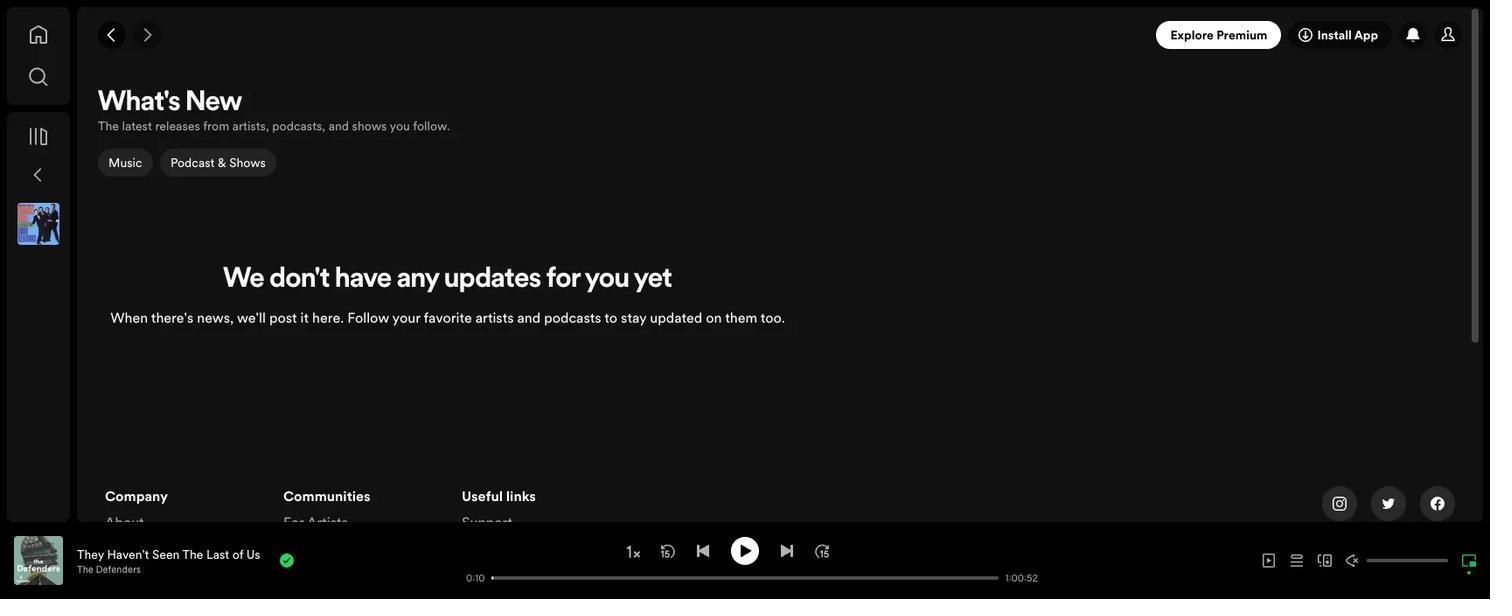 Task type: vqa. For each thing, say whether or not it's contained in the screenshot.
Company
yes



Task type: describe. For each thing, give the bounding box(es) containing it.
shows
[[229, 154, 265, 171]]

home image
[[28, 24, 49, 45]]

explore
[[1171, 26, 1214, 44]]

last
[[206, 545, 229, 563]]

communities
[[283, 486, 370, 506]]

about
[[105, 513, 144, 532]]

what's new image
[[1406, 28, 1420, 42]]

to
[[605, 308, 618, 327]]

app
[[1355, 26, 1378, 44]]

instagram image
[[1333, 497, 1347, 511]]

the defenders link
[[77, 563, 141, 576]]

you inside what's new the latest releases from artists, podcasts, and shows you follow.
[[390, 117, 410, 135]]

play image
[[738, 544, 752, 558]]

player controls element
[[0, 537, 1040, 585]]

communities for artists
[[283, 486, 370, 532]]

useful
[[462, 486, 503, 506]]

support link
[[462, 513, 513, 539]]

change speed image
[[625, 543, 642, 561]]

previous image
[[696, 544, 710, 558]]

Music checkbox
[[98, 149, 153, 177]]

connect to a device image
[[1318, 554, 1332, 568]]

updates
[[444, 266, 541, 294]]

go back image
[[105, 28, 119, 42]]

artists
[[476, 308, 514, 327]]

1 horizontal spatial and
[[517, 308, 541, 327]]

stay
[[621, 308, 647, 327]]

on
[[706, 308, 722, 327]]

shows
[[352, 117, 387, 135]]

explore premium button
[[1157, 21, 1282, 49]]

list containing communities
[[283, 486, 441, 599]]

and inside what's new the latest releases from artists, podcasts, and shows you follow.
[[329, 117, 349, 135]]

they haven't seen the last of us link
[[77, 545, 260, 563]]

music
[[108, 154, 142, 171]]

company about
[[105, 486, 168, 532]]

defenders
[[96, 563, 141, 576]]

1:00:52
[[1006, 572, 1038, 585]]

have
[[335, 266, 392, 294]]

your
[[392, 308, 420, 327]]

skip forward 15 seconds image
[[815, 544, 829, 558]]

group inside main element
[[10, 196, 66, 252]]

support
[[462, 513, 513, 532]]

latest
[[122, 117, 152, 135]]

artists,
[[232, 117, 269, 135]]

here.
[[312, 308, 344, 327]]

for
[[546, 266, 581, 294]]

about link
[[105, 513, 144, 539]]

podcast
[[170, 154, 214, 171]]

the inside what's new the latest releases from artists, podcasts, and shows you follow.
[[98, 117, 119, 135]]

what's
[[98, 89, 181, 117]]

new
[[186, 89, 242, 117]]

go forward image
[[140, 28, 154, 42]]

search image
[[28, 66, 49, 87]]

post
[[269, 308, 297, 327]]

there's
[[151, 308, 193, 327]]

install app link
[[1289, 21, 1392, 49]]

artists
[[307, 513, 348, 532]]

2 horizontal spatial the
[[182, 545, 203, 563]]

twitter image
[[1382, 497, 1396, 511]]

news,
[[197, 308, 234, 327]]

now playing view image
[[41, 544, 55, 558]]

from
[[203, 117, 229, 135]]

list containing company
[[105, 486, 262, 584]]

top bar and user menu element
[[77, 7, 1483, 63]]



Task type: locate. For each thing, give the bounding box(es) containing it.
podcasts,
[[272, 117, 325, 135]]

podcasts
[[544, 308, 601, 327]]

0 vertical spatial and
[[329, 117, 349, 135]]

company
[[105, 486, 168, 506]]

volume off image
[[1346, 554, 1360, 568]]

&
[[217, 154, 226, 171]]

we'll
[[237, 308, 266, 327]]

Podcast & Shows checkbox
[[160, 149, 276, 177]]

what's new the latest releases from artists, podcasts, and shows you follow.
[[98, 89, 450, 135]]

it
[[300, 308, 309, 327]]

1 vertical spatial and
[[517, 308, 541, 327]]

haven't
[[107, 545, 149, 563]]

facebook image
[[1431, 497, 1445, 511]]

the left last
[[182, 545, 203, 563]]

list containing useful links
[[462, 486, 619, 558]]

list
[[105, 486, 262, 584], [283, 486, 441, 599], [462, 486, 619, 558]]

follow
[[347, 308, 389, 327]]

0 horizontal spatial list
[[105, 486, 262, 584]]

main element
[[7, 7, 70, 522]]

the left defenders
[[77, 563, 93, 576]]

for
[[283, 513, 304, 532]]

updated
[[650, 308, 702, 327]]

0 vertical spatial you
[[390, 117, 410, 135]]

group
[[10, 196, 66, 252]]

the
[[98, 117, 119, 135], [182, 545, 203, 563], [77, 563, 93, 576]]

podcast & shows
[[170, 154, 265, 171]]

1 horizontal spatial list
[[283, 486, 441, 599]]

explore premium
[[1171, 26, 1268, 44]]

you
[[390, 117, 410, 135], [585, 266, 629, 294]]

2 list from the left
[[283, 486, 441, 599]]

us
[[247, 545, 260, 563]]

next image
[[780, 544, 794, 558]]

0 horizontal spatial the
[[77, 563, 93, 576]]

favorite
[[424, 308, 472, 327]]

install app
[[1318, 26, 1378, 44]]

1 horizontal spatial you
[[585, 266, 629, 294]]

yet
[[634, 266, 672, 294]]

of
[[232, 545, 243, 563]]

0 horizontal spatial you
[[390, 117, 410, 135]]

when
[[110, 308, 148, 327]]

and left shows
[[329, 117, 349, 135]]

and right 'artists'
[[517, 308, 541, 327]]

they haven't seen the last of us the defenders
[[77, 545, 260, 576]]

we don't have any updates for you yet
[[223, 266, 672, 294]]

too.
[[761, 308, 785, 327]]

1 vertical spatial you
[[585, 266, 629, 294]]

the left latest
[[98, 117, 119, 135]]

them
[[725, 308, 757, 327]]

0 horizontal spatial and
[[329, 117, 349, 135]]

when there's news, we'll post it here. follow your favorite artists and podcasts to stay updated on them too.
[[110, 308, 785, 327]]

1 horizontal spatial the
[[98, 117, 119, 135]]

links
[[506, 486, 536, 506]]

you right shows
[[390, 117, 410, 135]]

3 list from the left
[[462, 486, 619, 558]]

we
[[223, 266, 264, 294]]

now playing: they haven't seen the last of us by the defenders footer
[[14, 536, 450, 585]]

and
[[329, 117, 349, 135], [517, 308, 541, 327]]

useful links support
[[462, 486, 536, 532]]

you up to
[[585, 266, 629, 294]]

2 horizontal spatial list
[[462, 486, 619, 558]]

follow.
[[413, 117, 450, 135]]

premium
[[1217, 26, 1268, 44]]

don't
[[270, 266, 330, 294]]

they
[[77, 545, 104, 563]]

skip back 15 seconds image
[[661, 544, 675, 558]]

install
[[1318, 26, 1352, 44]]

seen
[[152, 545, 180, 563]]

for artists link
[[283, 513, 348, 539]]

spotify - web player: music for everyone element
[[77, 84, 1483, 599]]

releases
[[155, 117, 200, 135]]

0:10
[[466, 572, 485, 585]]

1 list from the left
[[105, 486, 262, 584]]

any
[[397, 266, 439, 294]]



